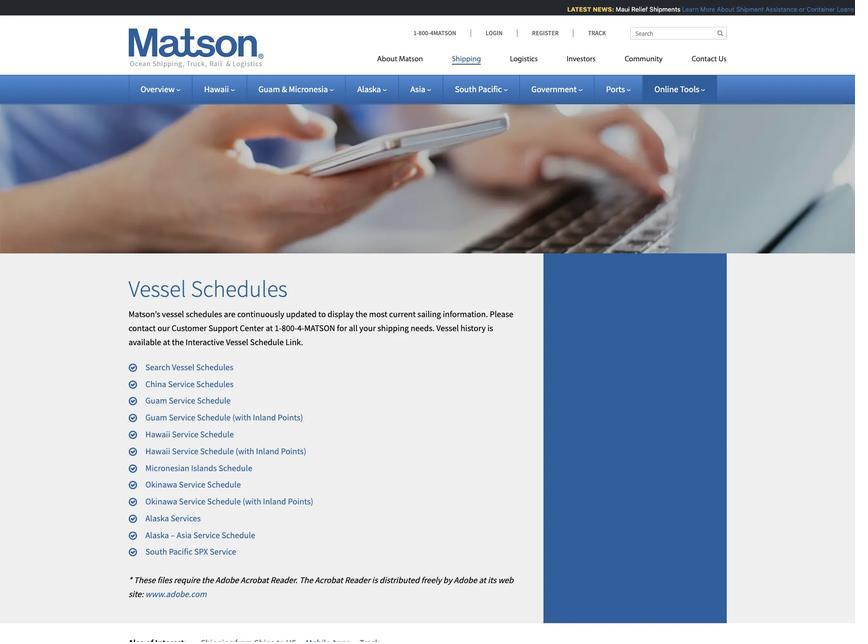 Task type: locate. For each thing, give the bounding box(es) containing it.
2 vertical spatial (with
[[243, 496, 261, 507]]

inland
[[253, 412, 276, 423], [256, 445, 279, 457], [263, 496, 286, 507]]

alaska link
[[358, 84, 387, 95]]

the up your
[[356, 309, 368, 320]]

assistance
[[761, 5, 792, 13]]

service down the micronesian islands schedule link
[[179, 479, 206, 490]]

at down continuously
[[266, 323, 273, 334]]

2 vertical spatial schedules
[[196, 378, 234, 389]]

adobe right by
[[454, 575, 478, 586]]

schedule up islands
[[200, 445, 234, 457]]

1 vertical spatial south
[[146, 546, 167, 557]]

0 horizontal spatial acrobat
[[241, 575, 269, 586]]

schedule inside matson's vessel schedules are continuously updated to display the most current sailing information. please contact our customer support center at 1-800-4-matson for all your shipping needs. vessel history is available at the interactive vessel schedule link.
[[250, 336, 284, 348]]

asia right –
[[177, 529, 192, 540]]

schedule down okinawa service schedule link on the left of page
[[207, 496, 241, 507]]

by
[[444, 575, 452, 586]]

None search field
[[631, 27, 727, 40]]

asia
[[411, 84, 426, 95], [177, 529, 192, 540]]

1 vertical spatial guam
[[146, 395, 167, 406]]

online tools link
[[655, 84, 706, 95]]

search vessel schedules
[[146, 361, 234, 373]]

0 vertical spatial asia
[[411, 84, 426, 95]]

1 vertical spatial alaska
[[146, 513, 169, 524]]

2 vertical spatial at
[[479, 575, 487, 586]]

service up guam service schedule
[[168, 378, 195, 389]]

0 horizontal spatial about
[[377, 56, 398, 63]]

acrobat
[[241, 575, 269, 586], [315, 575, 343, 586]]

service for okinawa service schedule (with inland points)
[[179, 496, 206, 507]]

1 vertical spatial at
[[163, 336, 170, 348]]

our
[[158, 323, 170, 334]]

hawaii link
[[204, 84, 235, 95]]

service right spx on the bottom of the page
[[210, 546, 236, 557]]

micronesian islands schedule link
[[146, 462, 252, 473]]

0 horizontal spatial is
[[372, 575, 378, 586]]

at left its
[[479, 575, 487, 586]]

2 vertical spatial guam
[[146, 412, 167, 423]]

login link
[[471, 29, 518, 37]]

alaska left –
[[146, 529, 169, 540]]

vessel up china service schedules link
[[172, 361, 195, 373]]

0 horizontal spatial pacific
[[169, 546, 193, 557]]

1 horizontal spatial is
[[488, 323, 494, 334]]

inland for okinawa service schedule (with inland points)
[[263, 496, 286, 507]]

logistics link
[[496, 51, 553, 70]]

1 horizontal spatial acrobat
[[315, 575, 343, 586]]

0 horizontal spatial adobe
[[216, 575, 239, 586]]

adobe
[[216, 575, 239, 586], [454, 575, 478, 586]]

the right require
[[202, 575, 214, 586]]

vessel up matson's
[[129, 274, 186, 303]]

contact us
[[692, 56, 727, 63]]

schedules
[[186, 309, 222, 320]]

0 vertical spatial hawaii
[[204, 84, 229, 95]]

guam
[[259, 84, 280, 95], [146, 395, 167, 406], [146, 412, 167, 423]]

is right reader
[[372, 575, 378, 586]]

schedules up the are
[[191, 274, 288, 303]]

service down guam service schedule
[[169, 412, 195, 423]]

service for guam service schedule (with inland points)
[[169, 412, 195, 423]]

these
[[134, 575, 156, 586]]

0 vertical spatial 800-
[[419, 29, 431, 37]]

matson's
[[129, 309, 160, 320]]

0 vertical spatial (with
[[233, 412, 251, 423]]

1 horizontal spatial adobe
[[454, 575, 478, 586]]

loans
[[832, 5, 849, 13]]

0 vertical spatial at
[[266, 323, 273, 334]]

1 vertical spatial hawaii
[[146, 429, 170, 440]]

pacific down shipping link
[[479, 84, 502, 95]]

alaska – asia service schedule
[[146, 529, 255, 540]]

about right more
[[712, 5, 729, 13]]

service down hawaii service schedule
[[172, 445, 199, 457]]

china service schedules link
[[146, 378, 234, 389]]

adobe right require
[[216, 575, 239, 586]]

1-800-4matson
[[414, 29, 457, 37]]

vessel down support on the bottom
[[226, 336, 249, 348]]

800- up the "matson"
[[419, 29, 431, 37]]

1 vertical spatial points)
[[281, 445, 307, 457]]

0 vertical spatial points)
[[278, 412, 303, 423]]

1 horizontal spatial south
[[455, 84, 477, 95]]

points)
[[278, 412, 303, 423], [281, 445, 307, 457], [288, 496, 314, 507]]

the down customer
[[172, 336, 184, 348]]

1 vertical spatial schedules
[[196, 361, 234, 373]]

most
[[369, 309, 388, 320]]

schedule down hawaii service schedule (with inland points)
[[219, 462, 252, 473]]

the
[[356, 309, 368, 320], [172, 336, 184, 348], [202, 575, 214, 586]]

0 horizontal spatial 800-
[[282, 323, 298, 334]]

2 vertical spatial alaska
[[146, 529, 169, 540]]

tools
[[681, 84, 700, 95]]

(with for okinawa service schedule (with inland points)
[[243, 496, 261, 507]]

1 acrobat from the left
[[241, 575, 269, 586]]

1 vertical spatial asia
[[177, 529, 192, 540]]

2 vertical spatial points)
[[288, 496, 314, 507]]

inland for hawaii service schedule (with inland points)
[[256, 445, 279, 457]]

1 vertical spatial okinawa
[[146, 496, 177, 507]]

section
[[532, 253, 739, 623]]

0 horizontal spatial 1-
[[275, 323, 282, 334]]

south pacific spx service link
[[146, 546, 236, 557]]

acrobat right the
[[315, 575, 343, 586]]

0 vertical spatial alaska
[[358, 84, 381, 95]]

at down our
[[163, 336, 170, 348]]

&
[[282, 84, 287, 95]]

alaska services link
[[146, 513, 201, 524]]

service down china service schedules
[[169, 395, 195, 406]]

1 okinawa from the top
[[146, 479, 177, 490]]

1 vertical spatial (with
[[236, 445, 254, 457]]

2 horizontal spatial at
[[479, 575, 487, 586]]

top menu navigation
[[377, 51, 727, 70]]

about
[[712, 5, 729, 13], [377, 56, 398, 63]]

center
[[240, 323, 264, 334]]

matson
[[399, 56, 423, 63]]

points) for okinawa service schedule (with inland points)
[[288, 496, 314, 507]]

1 horizontal spatial 1-
[[414, 29, 419, 37]]

2 okinawa from the top
[[146, 496, 177, 507]]

guam service schedule
[[146, 395, 231, 406]]

okinawa down micronesian
[[146, 479, 177, 490]]

1-
[[414, 29, 419, 37], [275, 323, 282, 334]]

schedule
[[250, 336, 284, 348], [197, 395, 231, 406], [197, 412, 231, 423], [200, 429, 234, 440], [200, 445, 234, 457], [219, 462, 252, 473], [207, 479, 241, 490], [207, 496, 241, 507], [222, 529, 255, 540]]

2 vertical spatial hawaii
[[146, 445, 170, 457]]

1 vertical spatial 1-
[[275, 323, 282, 334]]

government
[[532, 84, 577, 95]]

0 horizontal spatial the
[[172, 336, 184, 348]]

schedule for hawaii service schedule (with inland points)
[[200, 445, 234, 457]]

okinawa for okinawa service schedule (with inland points)
[[146, 496, 177, 507]]

0 vertical spatial guam
[[259, 84, 280, 95]]

asia link
[[411, 84, 432, 95]]

your
[[360, 323, 376, 334]]

1 vertical spatial inland
[[256, 445, 279, 457]]

schedule up the "guam service schedule (with inland points)"
[[197, 395, 231, 406]]

matson
[[305, 323, 335, 334]]

customer
[[172, 323, 207, 334]]

login
[[486, 29, 503, 37]]

1 vertical spatial 800-
[[282, 323, 298, 334]]

learn more about shipment assistance or container loans > link
[[677, 5, 855, 13]]

the inside * these files require the adobe acrobat reader. the acrobat reader is distributed freely by adobe at its web site:
[[202, 575, 214, 586]]

updated
[[286, 309, 317, 320]]

schedules down interactive at left
[[196, 361, 234, 373]]

online tools
[[655, 84, 700, 95]]

1- inside matson's vessel schedules are continuously updated to display the most current sailing information. please contact our customer support center at 1-800-4-matson for all your shipping needs. vessel history is available at the interactive vessel schedule link.
[[275, 323, 282, 334]]

0 vertical spatial okinawa
[[146, 479, 177, 490]]

0 vertical spatial inland
[[253, 412, 276, 423]]

to
[[319, 309, 326, 320]]

1 vertical spatial is
[[372, 575, 378, 586]]

schedule down the guam service schedule (with inland points) link
[[200, 429, 234, 440]]

is
[[488, 323, 494, 334], [372, 575, 378, 586]]

schedules
[[191, 274, 288, 303], [196, 361, 234, 373], [196, 378, 234, 389]]

contact us link
[[678, 51, 727, 70]]

0 vertical spatial pacific
[[479, 84, 502, 95]]

asia down about matson link on the top
[[411, 84, 426, 95]]

south up files
[[146, 546, 167, 557]]

south down shipping link
[[455, 84, 477, 95]]

1- up the "matson"
[[414, 29, 419, 37]]

service down guam service schedule link
[[172, 429, 199, 440]]

(with
[[233, 412, 251, 423], [236, 445, 254, 457], [243, 496, 261, 507]]

0 horizontal spatial asia
[[177, 529, 192, 540]]

contact
[[692, 56, 718, 63]]

hawaii for hawaii service schedule
[[146, 429, 170, 440]]

1 horizontal spatial 800-
[[419, 29, 431, 37]]

about matson
[[377, 56, 423, 63]]

800- up link. at the left
[[282, 323, 298, 334]]

hawaii for hawaii service schedule (with inland points)
[[146, 445, 170, 457]]

1 horizontal spatial pacific
[[479, 84, 502, 95]]

–
[[171, 529, 175, 540]]

2 vertical spatial the
[[202, 575, 214, 586]]

schedule down center
[[250, 336, 284, 348]]

guam for guam service schedule
[[146, 395, 167, 406]]

shipping
[[378, 323, 409, 334]]

at inside * these files require the adobe acrobat reader. the acrobat reader is distributed freely by adobe at its web site:
[[479, 575, 487, 586]]

okinawa service schedule link
[[146, 479, 241, 490]]

south
[[455, 84, 477, 95], [146, 546, 167, 557]]

is right history
[[488, 323, 494, 334]]

0 vertical spatial about
[[712, 5, 729, 13]]

1 vertical spatial about
[[377, 56, 398, 63]]

acrobat left reader.
[[241, 575, 269, 586]]

alaska left services
[[146, 513, 169, 524]]

hawaii service schedule
[[146, 429, 234, 440]]

government link
[[532, 84, 583, 95]]

its
[[488, 575, 497, 586]]

0 horizontal spatial at
[[163, 336, 170, 348]]

service for okinawa service schedule
[[179, 479, 206, 490]]

2 vertical spatial inland
[[263, 496, 286, 507]]

interactive
[[186, 336, 224, 348]]

needs.
[[411, 323, 435, 334]]

service for guam service schedule
[[169, 395, 195, 406]]

4matson
[[431, 29, 457, 37]]

1 horizontal spatial at
[[266, 323, 273, 334]]

service down okinawa service schedule link on the left of page
[[179, 496, 206, 507]]

require
[[174, 575, 200, 586]]

0 vertical spatial is
[[488, 323, 494, 334]]

alaska down 'about matson'
[[358, 84, 381, 95]]

alaska – asia service schedule link
[[146, 529, 255, 540]]

schedules down search vessel schedules link
[[196, 378, 234, 389]]

about left the "matson"
[[377, 56, 398, 63]]

1- down continuously
[[275, 323, 282, 334]]

hawaii service schedule link
[[146, 429, 234, 440]]

reader.
[[271, 575, 298, 586]]

0 vertical spatial south
[[455, 84, 477, 95]]

2 horizontal spatial the
[[356, 309, 368, 320]]

guam for guam service schedule (with inland points)
[[146, 412, 167, 423]]

1 vertical spatial pacific
[[169, 546, 193, 557]]

schedule up hawaii service schedule link
[[197, 412, 231, 423]]

0 horizontal spatial south
[[146, 546, 167, 557]]

relief
[[626, 5, 643, 13]]

us
[[719, 56, 727, 63]]

schedule up okinawa service schedule (with inland points)
[[207, 479, 241, 490]]

okinawa service schedule
[[146, 479, 241, 490]]

guam & micronesia link
[[259, 84, 334, 95]]

at
[[266, 323, 273, 334], [163, 336, 170, 348], [479, 575, 487, 586]]

reader
[[345, 575, 371, 586]]

pacific down –
[[169, 546, 193, 557]]

okinawa up alaska services
[[146, 496, 177, 507]]

1 horizontal spatial the
[[202, 575, 214, 586]]



Task type: describe. For each thing, give the bounding box(es) containing it.
0 vertical spatial 1-
[[414, 29, 419, 37]]

all
[[349, 323, 358, 334]]

hawaii for hawaii
[[204, 84, 229, 95]]

okinawa service schedule (with inland points) link
[[146, 496, 314, 507]]

1 horizontal spatial asia
[[411, 84, 426, 95]]

service for hawaii service schedule (with inland points)
[[172, 445, 199, 457]]

pacific for south pacific
[[479, 84, 502, 95]]

micronesia
[[289, 84, 328, 95]]

service for hawaii service schedule
[[172, 429, 199, 440]]

community link
[[611, 51, 678, 70]]

south for south pacific
[[455, 84, 477, 95]]

schedule for micronesian islands schedule
[[219, 462, 252, 473]]

search
[[146, 361, 170, 373]]

investors
[[567, 56, 596, 63]]

south pacific link
[[455, 84, 508, 95]]

schedule for okinawa service schedule
[[207, 479, 241, 490]]

points) for hawaii service schedule (with inland points)
[[281, 445, 307, 457]]

micronesian islands schedule
[[146, 462, 252, 473]]

distributed
[[380, 575, 420, 586]]

(with for hawaii service schedule (with inland points)
[[236, 445, 254, 457]]

hawaii service schedule (with inland points) link
[[146, 445, 307, 457]]

*
[[129, 575, 132, 586]]

latest news: maui relief shipments learn more about shipment assistance or container loans >
[[562, 5, 855, 13]]

for
[[337, 323, 347, 334]]

(with for guam service schedule (with inland points)
[[233, 412, 251, 423]]

vessel
[[162, 309, 184, 320]]

learn
[[677, 5, 694, 13]]

www.adobe.com
[[145, 588, 207, 600]]

overview
[[141, 84, 175, 95]]

south for south pacific spx service
[[146, 546, 167, 557]]

0 vertical spatial the
[[356, 309, 368, 320]]

1 vertical spatial the
[[172, 336, 184, 348]]

container
[[802, 5, 830, 13]]

the
[[300, 575, 313, 586]]

guam service schedule (with inland points) link
[[146, 412, 303, 423]]

shipment
[[731, 5, 759, 13]]

hawaii service schedule (with inland points)
[[146, 445, 307, 457]]

Search search field
[[631, 27, 727, 40]]

search vessel schedules link
[[146, 361, 234, 373]]

alaska for alaska services
[[146, 513, 169, 524]]

vessel down the information.
[[437, 323, 459, 334]]

maui
[[611, 5, 625, 13]]

spx
[[194, 546, 208, 557]]

blue matson logo with ocean, shipping, truck, rail and logistics written beneath it. image
[[129, 28, 264, 68]]

okinawa for okinawa service schedule
[[146, 479, 177, 490]]

schedule for okinawa service schedule (with inland points)
[[207, 496, 241, 507]]

schedule down okinawa service schedule (with inland points)
[[222, 529, 255, 540]]

about inside the top menu navigation
[[377, 56, 398, 63]]

overview link
[[141, 84, 181, 95]]

alaska for alaska
[[358, 84, 381, 95]]

800- inside matson's vessel schedules are continuously updated to display the most current sailing information. please contact our customer support center at 1-800-4-matson for all your shipping needs. vessel history is available at the interactive vessel schedule link.
[[282, 323, 298, 334]]

www.adobe.com link
[[145, 588, 207, 600]]

2 acrobat from the left
[[315, 575, 343, 586]]

south pacific
[[455, 84, 502, 95]]

logistics
[[510, 56, 538, 63]]

guam service schedule link
[[146, 395, 231, 406]]

link.
[[286, 336, 303, 348]]

are
[[224, 309, 236, 320]]

schedule for guam service schedule
[[197, 395, 231, 406]]

more
[[695, 5, 710, 13]]

schedule for guam service schedule (with inland points)
[[197, 412, 231, 423]]

china
[[146, 378, 166, 389]]

schedules for china service schedules
[[196, 378, 234, 389]]

points) for guam service schedule (with inland points)
[[278, 412, 303, 423]]

1-800-4matson link
[[414, 29, 471, 37]]

is inside matson's vessel schedules are continuously updated to display the most current sailing information. please contact our customer support center at 1-800-4-matson for all your shipping needs. vessel history is available at the interactive vessel schedule link.
[[488, 323, 494, 334]]

2 adobe from the left
[[454, 575, 478, 586]]

community
[[625, 56, 663, 63]]

service for china service schedules
[[168, 378, 195, 389]]

inland for guam service schedule (with inland points)
[[253, 412, 276, 423]]

alaska services
[[146, 513, 201, 524]]

customer inputing information via laptop to matson's online tools. image
[[0, 89, 856, 253]]

shipping link
[[438, 51, 496, 70]]

islands
[[191, 462, 217, 473]]

sailing
[[418, 309, 441, 320]]

information.
[[443, 309, 488, 320]]

0 vertical spatial schedules
[[191, 274, 288, 303]]

1 horizontal spatial about
[[712, 5, 729, 13]]

guam for guam & micronesia
[[259, 84, 280, 95]]

guam service schedule (with inland points)
[[146, 412, 303, 423]]

support
[[209, 323, 238, 334]]

freely
[[422, 575, 442, 586]]

is inside * these files require the adobe acrobat reader. the acrobat reader is distributed freely by adobe at its web site:
[[372, 575, 378, 586]]

history
[[461, 323, 486, 334]]

online
[[655, 84, 679, 95]]

about matson link
[[377, 51, 438, 70]]

south pacific spx service
[[146, 546, 236, 557]]

guam & micronesia
[[259, 84, 328, 95]]

pacific for south pacific spx service
[[169, 546, 193, 557]]

okinawa service schedule (with inland points)
[[146, 496, 314, 507]]

please
[[490, 309, 514, 320]]

shipments
[[644, 5, 675, 13]]

services
[[171, 513, 201, 524]]

alaska for alaska – asia service schedule
[[146, 529, 169, 540]]

1 adobe from the left
[[216, 575, 239, 586]]

or
[[794, 5, 800, 13]]

display
[[328, 309, 354, 320]]

track link
[[574, 29, 607, 37]]

search image
[[718, 30, 724, 36]]

schedules for search vessel schedules
[[196, 361, 234, 373]]

register link
[[518, 29, 574, 37]]

track
[[589, 29, 607, 37]]

schedule for hawaii service schedule
[[200, 429, 234, 440]]

vessel schedules
[[129, 274, 288, 303]]

service up spx on the bottom of the page
[[194, 529, 220, 540]]

4-
[[298, 323, 305, 334]]



Task type: vqa. For each thing, say whether or not it's contained in the screenshot.
topmost distribution
no



